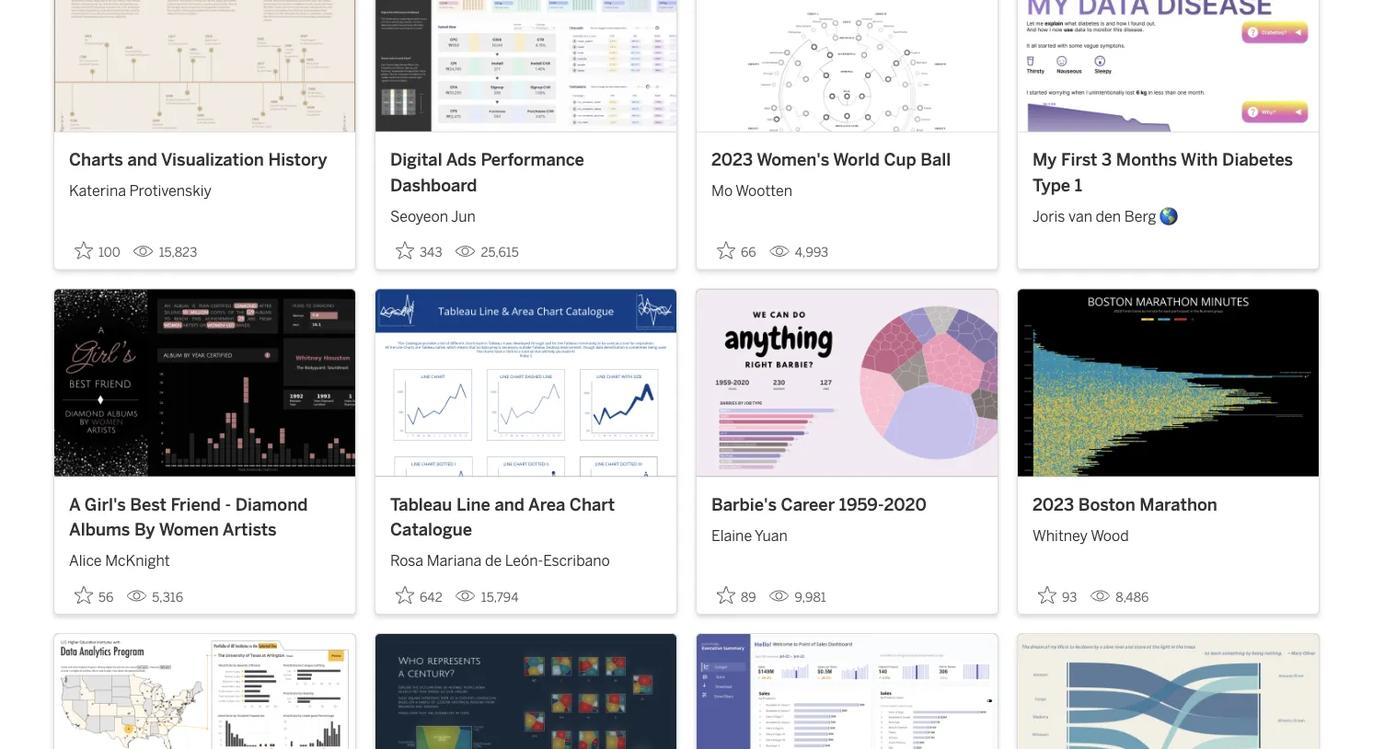 Task type: vqa. For each thing, say whether or not it's contained in the screenshot.
the topmost 2023
yes



Task type: describe. For each thing, give the bounding box(es) containing it.
friend
[[171, 494, 221, 515]]

history
[[268, 150, 327, 170]]

line
[[457, 494, 491, 515]]

alice mcknight
[[69, 552, 170, 570]]

katerina
[[69, 182, 126, 200]]

a girl's best friend - diamond albums by women artists link
[[69, 492, 341, 543]]

by
[[134, 520, 155, 540]]

visualization
[[161, 150, 264, 170]]

career
[[781, 494, 835, 515]]

my
[[1033, 150, 1057, 170]]

best
[[130, 494, 167, 515]]

8,486 views element
[[1083, 582, 1157, 612]]

add favorite button for barbie's career 1959-2020
[[712, 580, 762, 610]]

343
[[420, 245, 442, 260]]

mo
[[712, 182, 733, 200]]

katerina protivenskiy link
[[69, 173, 341, 202]]

cup
[[884, 150, 917, 170]]

digital
[[390, 150, 443, 170]]

ball
[[921, 150, 951, 170]]

diabetes
[[1223, 150, 1294, 170]]

Add Favorite button
[[69, 236, 126, 266]]

15,794
[[481, 590, 519, 605]]

2023 women's world cup ball link
[[712, 147, 983, 173]]

mo wootten link
[[712, 173, 983, 202]]

and inside tableau line and area chart catalogue
[[495, 494, 525, 515]]

2023 for 2023 women's world cup ball
[[712, 150, 753, 170]]

whitney
[[1033, 527, 1088, 544]]

2023 boston marathon link
[[1033, 492, 1305, 517]]

1959-
[[840, 494, 884, 515]]

digital ads performance dashboard
[[390, 150, 585, 195]]

9,981 views element
[[762, 582, 834, 612]]

2023 for 2023 boston marathon
[[1033, 494, 1075, 515]]

women's
[[757, 150, 830, 170]]

albums
[[69, 520, 130, 540]]

artists
[[223, 520, 277, 540]]

2020
[[884, 494, 927, 515]]

berg
[[1125, 208, 1157, 225]]

yuan
[[755, 527, 788, 544]]

katerina protivenskiy
[[69, 182, 212, 200]]

rosa mariana de león-escribano link
[[390, 543, 662, 572]]

4,993
[[795, 245, 829, 260]]

whitney wood
[[1033, 527, 1130, 544]]

barbie's career 1959-2020
[[712, 494, 927, 515]]

charts and visualization history link
[[69, 147, 341, 173]]

15,823
[[159, 245, 197, 260]]

642
[[420, 590, 443, 605]]

elaine
[[712, 527, 752, 544]]

2023 boston marathon
[[1033, 494, 1218, 515]]

elaine yuan link
[[712, 517, 983, 547]]

women
[[159, 520, 219, 540]]

with
[[1181, 150, 1219, 170]]

15,794 views element
[[448, 582, 526, 612]]

a
[[69, 494, 80, 515]]

area
[[528, 494, 566, 515]]

tableau line and area chart catalogue
[[390, 494, 615, 540]]

months
[[1117, 150, 1178, 170]]

seoyeon jun
[[390, 208, 476, 225]]

Add Favorite button
[[69, 580, 119, 610]]

dashboard
[[390, 175, 477, 195]]

9,981
[[795, 590, 827, 605]]

de
[[485, 552, 502, 570]]



Task type: locate. For each thing, give the bounding box(es) containing it.
🌎
[[1160, 208, 1175, 225]]

0 vertical spatial 2023
[[712, 150, 753, 170]]

charts
[[69, 150, 123, 170]]

elaine yuan
[[712, 527, 788, 544]]

wootten
[[736, 182, 793, 200]]

100
[[99, 245, 120, 260]]

Add Favorite button
[[390, 236, 448, 266], [390, 580, 448, 610], [712, 580, 762, 610]]

add favorite button down rosa
[[390, 580, 448, 610]]

boston
[[1079, 494, 1136, 515]]

89
[[741, 590, 756, 605]]

8,486
[[1116, 590, 1149, 605]]

0 horizontal spatial and
[[127, 150, 157, 170]]

add favorite button down seoyeon at the top left
[[390, 236, 448, 266]]

56
[[99, 590, 114, 605]]

my first 3 months with diabetes type 1 link
[[1033, 147, 1305, 198]]

protivenskiy
[[129, 182, 212, 200]]

1 vertical spatial and
[[495, 494, 525, 515]]

add favorite button for digital ads performance dashboard
[[390, 236, 448, 266]]

marathon
[[1140, 494, 1218, 515]]

25,615 views element
[[448, 238, 526, 268]]

my first 3 months with diabetes type 1
[[1033, 150, 1294, 195]]

2023 up mo
[[712, 150, 753, 170]]

93
[[1063, 590, 1078, 605]]

mcknight
[[105, 552, 170, 570]]

first
[[1062, 150, 1098, 170]]

and right line
[[495, 494, 525, 515]]

jun
[[451, 208, 476, 225]]

world
[[834, 150, 880, 170]]

2023 women's world cup ball
[[712, 150, 951, 170]]

wood
[[1091, 527, 1130, 544]]

joris
[[1033, 208, 1066, 225]]

den
[[1096, 208, 1122, 225]]

charts and visualization history
[[69, 150, 327, 170]]

add favorite button containing 343
[[390, 236, 448, 266]]

joris van den berg 🌎
[[1033, 208, 1175, 225]]

25,615
[[481, 245, 519, 260]]

chart
[[570, 494, 615, 515]]

add favorite button containing 642
[[390, 580, 448, 610]]

and up katerina protivenskiy
[[127, 150, 157, 170]]

2023
[[712, 150, 753, 170], [1033, 494, 1075, 515]]

add favorite button containing 89
[[712, 580, 762, 610]]

and
[[127, 150, 157, 170], [495, 494, 525, 515]]

2023 up whitney
[[1033, 494, 1075, 515]]

rosa mariana de león-escribano
[[390, 552, 610, 570]]

joris van den berg 🌎 link
[[1033, 198, 1305, 227]]

workbook thumbnail image
[[54, 0, 355, 132], [376, 0, 677, 132], [697, 0, 998, 132], [1018, 0, 1319, 132], [54, 290, 355, 476], [376, 290, 677, 476], [697, 290, 998, 476], [1018, 290, 1319, 476], [54, 634, 355, 750], [376, 634, 677, 750], [697, 634, 998, 750], [1018, 634, 1319, 750]]

rosa
[[390, 552, 424, 570]]

add favorite button down "elaine"
[[712, 580, 762, 610]]

1 horizontal spatial and
[[495, 494, 525, 515]]

diamond
[[235, 494, 308, 515]]

digital ads performance dashboard link
[[390, 147, 662, 198]]

tableau
[[390, 494, 452, 515]]

Add Favorite button
[[712, 236, 762, 266]]

escribano
[[543, 552, 610, 570]]

0 vertical spatial and
[[127, 150, 157, 170]]

5,316
[[152, 590, 183, 605]]

3
[[1102, 150, 1113, 170]]

a girl's best friend - diamond albums by women artists
[[69, 494, 308, 540]]

-
[[225, 494, 231, 515]]

1
[[1075, 175, 1083, 195]]

barbie's
[[712, 494, 777, 515]]

van
[[1069, 208, 1093, 225]]

mo wootten
[[712, 182, 793, 200]]

tableau line and area chart catalogue link
[[390, 492, 662, 543]]

1 vertical spatial 2023
[[1033, 494, 1075, 515]]

whitney wood link
[[1033, 517, 1305, 547]]

seoyeon
[[390, 208, 448, 225]]

girl's
[[85, 494, 126, 515]]

1 horizontal spatial 2023
[[1033, 494, 1075, 515]]

Add Favorite button
[[1033, 580, 1083, 610]]

ads
[[446, 150, 477, 170]]

4,993 views element
[[762, 238, 836, 268]]

alice
[[69, 552, 102, 570]]

add favorite button for tableau line and area chart catalogue
[[390, 580, 448, 610]]

0 horizontal spatial 2023
[[712, 150, 753, 170]]

león-
[[505, 552, 543, 570]]

alice mcknight link
[[69, 543, 341, 572]]

5,316 views element
[[119, 582, 191, 612]]

seoyeon jun link
[[390, 198, 662, 227]]

barbie's career 1959-2020 link
[[712, 492, 983, 517]]

15,823 views element
[[126, 238, 205, 268]]

performance
[[481, 150, 585, 170]]

66
[[741, 245, 757, 260]]

type
[[1033, 175, 1071, 195]]



